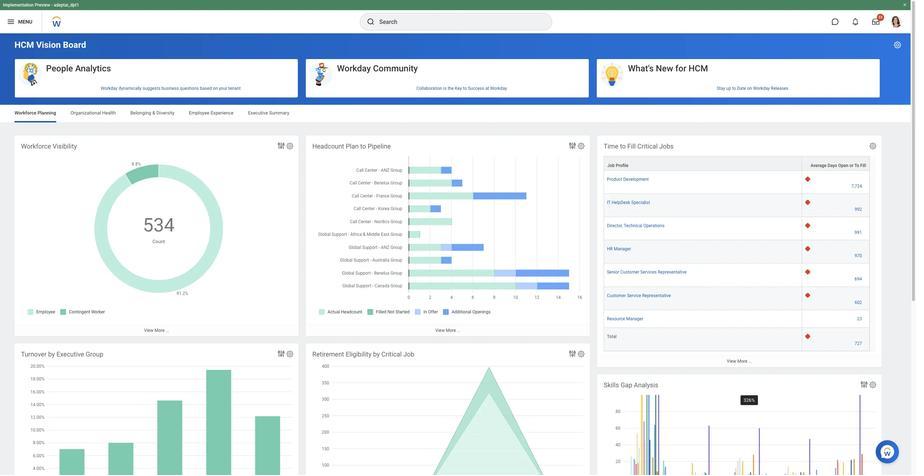 Task type: vqa. For each thing, say whether or not it's contained in the screenshot.
To
yes



Task type: locate. For each thing, give the bounding box(es) containing it.
1 vertical spatial fill
[[861, 163, 866, 168]]

workday inside "workday dynamically suggests business questions based on your tenant" link
[[101, 86, 118, 91]]

to right 'plan'
[[360, 143, 366, 150]]

2 horizontal spatial ...
[[749, 359, 752, 364]]

more inside headcount plan to pipeline element
[[446, 328, 456, 334]]

people analytics
[[46, 64, 111, 74]]

manager
[[614, 247, 631, 252], [626, 317, 644, 322]]

senior
[[607, 270, 619, 275]]

to
[[463, 86, 467, 91], [732, 86, 736, 91], [360, 143, 366, 150], [620, 143, 626, 150]]

suggests
[[143, 86, 160, 91]]

critical left jobs
[[638, 143, 658, 150]]

0 horizontal spatial more
[[155, 328, 165, 334]]

0 vertical spatial critical
[[638, 143, 658, 150]]

on left 'your'
[[213, 86, 218, 91]]

1 horizontal spatial job
[[608, 163, 615, 168]]

time to fill critical jobs element
[[597, 136, 882, 368]]

resource manager link
[[607, 315, 644, 322]]

0 vertical spatial manager
[[614, 247, 631, 252]]

manager inside the hr manager link
[[614, 247, 631, 252]]

9 row from the top
[[604, 328, 870, 352]]

profile logan mcneil image
[[891, 16, 902, 29]]

2 horizontal spatial view more ...
[[727, 359, 752, 364]]

configure and view chart data image inside turnover by executive group element
[[277, 350, 286, 359]]

questions
[[180, 86, 199, 91]]

hcm down menu
[[15, 40, 34, 50]]

manager right resource
[[626, 317, 644, 322]]

0 horizontal spatial ...
[[166, 328, 169, 334]]

more for headcount plan to pipeline
[[446, 328, 456, 334]]

resource manager
[[607, 317, 644, 322]]

critical
[[638, 143, 658, 150], [382, 351, 402, 359]]

hcm
[[15, 40, 34, 50], [689, 64, 708, 74]]

to right up
[[732, 86, 736, 91]]

dynamically
[[119, 86, 142, 91]]

0 vertical spatial workforce
[[15, 110, 36, 116]]

on
[[213, 86, 218, 91], [747, 86, 752, 91]]

...
[[166, 328, 169, 334], [457, 328, 461, 334], [749, 359, 752, 364]]

up
[[726, 86, 731, 91]]

configure time to fill critical jobs image
[[869, 142, 877, 150]]

... for workforce visibility
[[166, 328, 169, 334]]

1 horizontal spatial critical
[[638, 143, 658, 150]]

row
[[604, 156, 870, 171], [604, 171, 870, 194], [604, 194, 870, 217], [604, 217, 870, 241], [604, 241, 870, 264], [604, 264, 870, 287], [604, 287, 870, 310], [604, 310, 870, 328], [604, 328, 870, 352]]

customer left service
[[607, 293, 626, 298]]

0 horizontal spatial critical
[[382, 351, 402, 359]]

customer service representative link
[[607, 292, 671, 298]]

1 vertical spatial representative
[[642, 293, 671, 298]]

hcm inside what's new for hcm button
[[689, 64, 708, 74]]

executive left group
[[56, 351, 84, 359]]

Search Workday  search field
[[379, 14, 537, 30]]

critical for jobs
[[638, 143, 658, 150]]

configure and view chart data image left configure turnover by executive group image
[[277, 350, 286, 359]]

what's
[[628, 64, 654, 74]]

profile
[[616, 163, 629, 168]]

1 vertical spatial manager
[[626, 317, 644, 322]]

configure and view chart data image
[[277, 142, 286, 150]]

... inside the workforce visibility element
[[166, 328, 169, 334]]

workforce
[[15, 110, 36, 116], [21, 143, 51, 150]]

job inside job profile popup button
[[608, 163, 615, 168]]

1 horizontal spatial on
[[747, 86, 752, 91]]

5 row from the top
[[604, 241, 870, 264]]

configure and view chart data image left configure headcount plan to pipeline image
[[568, 142, 577, 150]]

on right date
[[747, 86, 752, 91]]

2 on from the left
[[747, 86, 752, 91]]

1 horizontal spatial ...
[[457, 328, 461, 334]]

senior customer services representative
[[607, 270, 687, 275]]

more inside the workforce visibility element
[[155, 328, 165, 334]]

0 vertical spatial job
[[608, 163, 615, 168]]

helpdesk
[[612, 200, 630, 205]]

time
[[604, 143, 619, 150]]

... inside headcount plan to pipeline element
[[457, 328, 461, 334]]

1 horizontal spatial view more ... link
[[306, 325, 590, 337]]

configure retirement eligibility by critical job image
[[577, 351, 585, 359]]

success
[[468, 86, 484, 91]]

the
[[448, 86, 454, 91]]

row containing it helpdesk specialist
[[604, 194, 870, 217]]

director,
[[607, 224, 623, 229]]

workforce left the visibility
[[21, 143, 51, 150]]

it helpdesk specialist
[[607, 200, 650, 205]]

implementation preview -   adeptai_dpt1
[[3, 3, 79, 8]]

... inside time to fill critical jobs element
[[749, 359, 752, 364]]

1 horizontal spatial view more ...
[[435, 328, 461, 334]]

search image
[[366, 17, 375, 26]]

2 horizontal spatial view more ... link
[[597, 356, 882, 368]]

configure turnover by executive group image
[[286, 351, 294, 359]]

0 horizontal spatial on
[[213, 86, 218, 91]]

view more ... link for workforce visibility
[[15, 325, 299, 337]]

fill right time
[[628, 143, 636, 150]]

... for headcount plan to pipeline
[[457, 328, 461, 334]]

people
[[46, 64, 73, 74]]

configure and view chart data image left configure retirement eligibility by critical job icon
[[568, 350, 577, 359]]

manager right 'hr'
[[614, 247, 631, 252]]

0 vertical spatial executive
[[248, 110, 268, 116]]

view inside the workforce visibility element
[[144, 328, 153, 334]]

view for workforce visibility
[[144, 328, 153, 334]]

manager inside resource manager 'link'
[[626, 317, 644, 322]]

notifications large image
[[852, 18, 859, 25]]

1 horizontal spatial view
[[435, 328, 445, 334]]

representative right service
[[642, 293, 671, 298]]

product development link
[[607, 176, 649, 182]]

services
[[641, 270, 657, 275]]

1 horizontal spatial fill
[[861, 163, 866, 168]]

by right turnover on the left of page
[[48, 351, 55, 359]]

menu button
[[0, 10, 42, 33]]

average days open or to fill button
[[802, 157, 870, 171]]

job
[[608, 163, 615, 168], [403, 351, 414, 359]]

stay up to date on workday releases link
[[597, 83, 880, 94]]

customer
[[621, 270, 639, 275], [607, 293, 626, 298]]

count
[[153, 239, 165, 245]]

602
[[855, 300, 862, 305]]

manager for resource manager
[[626, 317, 644, 322]]

2 row from the top
[[604, 171, 870, 194]]

retirement eligibility by critical job element
[[306, 344, 590, 476]]

2 by from the left
[[373, 351, 380, 359]]

job inside "retirement eligibility by critical job" element
[[403, 351, 414, 359]]

view inside time to fill critical jobs element
[[727, 359, 737, 364]]

... for time to fill critical jobs
[[749, 359, 752, 364]]

0 horizontal spatial by
[[48, 351, 55, 359]]

to right key
[[463, 86, 467, 91]]

menu
[[18, 19, 32, 25]]

workday
[[337, 64, 371, 74], [101, 86, 118, 91], [490, 86, 507, 91], [753, 86, 770, 91]]

configure and view chart data image for group
[[277, 350, 286, 359]]

row containing total
[[604, 328, 870, 352]]

694
[[855, 277, 862, 282]]

534
[[143, 215, 175, 237]]

8 row from the top
[[604, 310, 870, 328]]

configure and view chart data image left configure skills gap analysis icon
[[860, 381, 869, 389]]

what's new for hcm button
[[597, 59, 880, 87]]

critical right eligibility
[[382, 351, 402, 359]]

more inside time to fill critical jobs element
[[738, 359, 748, 364]]

director, technical operations
[[607, 224, 665, 229]]

view more ...
[[144, 328, 169, 334], [435, 328, 461, 334], [727, 359, 752, 364]]

1 row from the top
[[604, 156, 870, 171]]

or
[[850, 163, 854, 168]]

skills gap analysis element
[[597, 375, 882, 476]]

configure and view chart data image inside headcount plan to pipeline element
[[568, 142, 577, 150]]

workforce left planning
[[15, 110, 36, 116]]

row containing product development
[[604, 171, 870, 194]]

1 horizontal spatial more
[[446, 328, 456, 334]]

vision
[[36, 40, 61, 50]]

1 vertical spatial hcm
[[689, 64, 708, 74]]

executive
[[248, 110, 268, 116], [56, 351, 84, 359]]

turnover by executive group element
[[15, 344, 299, 476]]

view more ... inside headcount plan to pipeline element
[[435, 328, 461, 334]]

0 horizontal spatial fill
[[628, 143, 636, 150]]

to
[[855, 163, 859, 168]]

2 horizontal spatial more
[[738, 359, 748, 364]]

specialist
[[631, 200, 650, 205]]

0 horizontal spatial view more ... link
[[15, 325, 299, 337]]

by right eligibility
[[373, 351, 380, 359]]

0 horizontal spatial view
[[144, 328, 153, 334]]

1 vertical spatial workforce
[[21, 143, 51, 150]]

view inside headcount plan to pipeline element
[[435, 328, 445, 334]]

representative
[[658, 270, 687, 275], [642, 293, 671, 298]]

0 horizontal spatial view more ...
[[144, 328, 169, 334]]

row containing hr manager
[[604, 241, 870, 264]]

visibility
[[53, 143, 77, 150]]

1 horizontal spatial hcm
[[689, 64, 708, 74]]

4 row from the top
[[604, 217, 870, 241]]

representative right services
[[658, 270, 687, 275]]

plan
[[346, 143, 359, 150]]

7 row from the top
[[604, 287, 870, 310]]

1 vertical spatial critical
[[382, 351, 402, 359]]

1 vertical spatial job
[[403, 351, 414, 359]]

1 horizontal spatial by
[[373, 351, 380, 359]]

0 vertical spatial hcm
[[15, 40, 34, 50]]

2 horizontal spatial view
[[727, 359, 737, 364]]

602 button
[[855, 300, 863, 306]]

row containing director, technical operations
[[604, 217, 870, 241]]

fill right to
[[861, 163, 866, 168]]

tab list containing workforce planning
[[7, 105, 904, 123]]

1 vertical spatial executive
[[56, 351, 84, 359]]

service
[[627, 293, 641, 298]]

customer right senior
[[621, 270, 639, 275]]

planning
[[38, 110, 56, 116]]

executive left summary
[[248, 110, 268, 116]]

resource
[[607, 317, 625, 322]]

belonging & diversity
[[130, 110, 174, 116]]

configure and view chart data image
[[568, 142, 577, 150], [277, 350, 286, 359], [568, 350, 577, 359], [860, 381, 869, 389]]

workforce for workforce visibility
[[21, 143, 51, 150]]

collaboration
[[416, 86, 442, 91]]

view more ... inside time to fill critical jobs element
[[727, 359, 752, 364]]

hr
[[607, 247, 613, 252]]

tab list
[[7, 105, 904, 123]]

3 row from the top
[[604, 194, 870, 217]]

hcm right for
[[689, 64, 708, 74]]

view more ... inside the workforce visibility element
[[144, 328, 169, 334]]

what's new for hcm
[[628, 64, 708, 74]]

skills
[[604, 382, 619, 389]]

manager for hr manager
[[614, 247, 631, 252]]

organizational
[[71, 110, 101, 116]]

6 row from the top
[[604, 264, 870, 287]]

eligibility
[[346, 351, 372, 359]]

0 horizontal spatial job
[[403, 351, 414, 359]]

workforce visibility element
[[15, 136, 299, 337]]

technical
[[624, 224, 643, 229]]

694 button
[[855, 277, 863, 283]]

product development
[[607, 177, 649, 182]]



Task type: describe. For each thing, give the bounding box(es) containing it.
727 button
[[855, 341, 863, 347]]

configure this page image
[[893, 41, 902, 49]]

director, technical operations link
[[607, 222, 665, 229]]

belonging
[[130, 110, 151, 116]]

tenant
[[228, 86, 241, 91]]

configure headcount plan to pipeline image
[[577, 142, 585, 150]]

view for headcount plan to pipeline
[[435, 328, 445, 334]]

diversity
[[157, 110, 174, 116]]

your
[[219, 86, 227, 91]]

534 count
[[143, 215, 175, 245]]

turnover by executive group
[[21, 351, 103, 359]]

menu banner
[[0, 0, 911, 33]]

average days open or to fill
[[811, 163, 866, 168]]

date
[[737, 86, 746, 91]]

preview
[[35, 3, 50, 8]]

pipeline
[[368, 143, 391, 150]]

992 button
[[855, 207, 863, 213]]

hr manager link
[[607, 245, 631, 252]]

991
[[855, 231, 862, 236]]

row containing resource manager
[[604, 310, 870, 328]]

retirement eligibility by critical job
[[312, 351, 414, 359]]

workday inside "workday community" button
[[337, 64, 371, 74]]

inbox large image
[[872, 18, 880, 25]]

workforce visibility
[[21, 143, 77, 150]]

total element
[[607, 333, 617, 340]]

534 main content
[[0, 33, 911, 476]]

job profile button
[[604, 157, 802, 171]]

group
[[86, 351, 103, 359]]

configure skills gap analysis image
[[869, 381, 877, 389]]

community
[[373, 64, 418, 74]]

experience
[[211, 110, 234, 116]]

open
[[839, 163, 849, 168]]

it helpdesk specialist link
[[607, 199, 650, 205]]

workday dynamically suggests business questions based on your tenant
[[101, 86, 241, 91]]

employee experience
[[189, 110, 234, 116]]

33 button
[[868, 14, 884, 30]]

7,724
[[852, 184, 862, 189]]

0 horizontal spatial executive
[[56, 351, 84, 359]]

customer service representative
[[607, 293, 671, 298]]

collaboration is the key to success at workday
[[416, 86, 507, 91]]

product
[[607, 177, 622, 182]]

gap
[[621, 382, 632, 389]]

workforce planning
[[15, 110, 56, 116]]

headcount
[[312, 143, 344, 150]]

development
[[623, 177, 649, 182]]

analysis
[[634, 382, 659, 389]]

implementation
[[3, 3, 34, 8]]

close environment banner image
[[903, 3, 907, 7]]

row containing senior customer services representative
[[604, 264, 870, 287]]

workday inside stay up to date on workday releases link
[[753, 86, 770, 91]]

view more ... link for headcount plan to pipeline
[[306, 325, 590, 337]]

view more ... for headcount plan to pipeline
[[435, 328, 461, 334]]

jobs
[[660, 143, 674, 150]]

it
[[607, 200, 611, 205]]

991 button
[[855, 230, 863, 236]]

executive summary
[[248, 110, 289, 116]]

33
[[879, 15, 883, 19]]

970 button
[[855, 253, 863, 259]]

0 vertical spatial customer
[[621, 270, 639, 275]]

retirement
[[312, 351, 344, 359]]

fill inside popup button
[[861, 163, 866, 168]]

1 vertical spatial customer
[[607, 293, 626, 298]]

average
[[811, 163, 827, 168]]

-
[[51, 3, 53, 8]]

more for workforce visibility
[[155, 328, 165, 334]]

collaboration is the key to success at workday link
[[306, 83, 589, 94]]

stay
[[717, 86, 725, 91]]

headcount plan to pipeline
[[312, 143, 391, 150]]

organizational health
[[71, 110, 116, 116]]

workday inside collaboration is the key to success at workday link
[[490, 86, 507, 91]]

992
[[855, 207, 862, 212]]

view more ... for time to fill critical jobs
[[727, 359, 752, 364]]

time to fill critical jobs
[[604, 143, 674, 150]]

configure workforce visibility image
[[286, 142, 294, 150]]

more for time to fill critical jobs
[[738, 359, 748, 364]]

0 horizontal spatial hcm
[[15, 40, 34, 50]]

critical for job
[[382, 351, 402, 359]]

23
[[857, 317, 862, 322]]

business
[[162, 86, 179, 91]]

workforce for workforce planning
[[15, 110, 36, 116]]

view for time to fill critical jobs
[[727, 359, 737, 364]]

1 on from the left
[[213, 86, 218, 91]]

row containing customer service representative
[[604, 287, 870, 310]]

configure and view chart data image for critical
[[568, 350, 577, 359]]

total
[[607, 334, 617, 340]]

configure and view chart data image for pipeline
[[568, 142, 577, 150]]

key
[[455, 86, 462, 91]]

based
[[200, 86, 212, 91]]

analytics
[[75, 64, 111, 74]]

view more ... link for time to fill critical jobs
[[597, 356, 882, 368]]

skills gap analysis
[[604, 382, 659, 389]]

0 vertical spatial fill
[[628, 143, 636, 150]]

senior customer services representative link
[[607, 269, 687, 275]]

tab list inside '534' main content
[[7, 105, 904, 123]]

1 by from the left
[[48, 351, 55, 359]]

0 vertical spatial representative
[[658, 270, 687, 275]]

operations
[[644, 224, 665, 229]]

hcm vision board
[[15, 40, 86, 50]]

row containing job profile
[[604, 156, 870, 171]]

970
[[855, 254, 862, 259]]

for
[[676, 64, 687, 74]]

is
[[443, 86, 447, 91]]

employee
[[189, 110, 209, 116]]

health
[[102, 110, 116, 116]]

326%
[[744, 398, 755, 404]]

to right time
[[620, 143, 626, 150]]

23 button
[[857, 316, 863, 322]]

days
[[828, 163, 837, 168]]

534 button
[[143, 213, 176, 238]]

727
[[855, 341, 862, 346]]

1 horizontal spatial executive
[[248, 110, 268, 116]]

headcount plan to pipeline element
[[306, 136, 590, 337]]

workday community button
[[306, 59, 589, 87]]

view more ... for workforce visibility
[[144, 328, 169, 334]]

workday dynamically suggests business questions based on your tenant link
[[15, 83, 298, 94]]

justify image
[[7, 17, 15, 26]]



